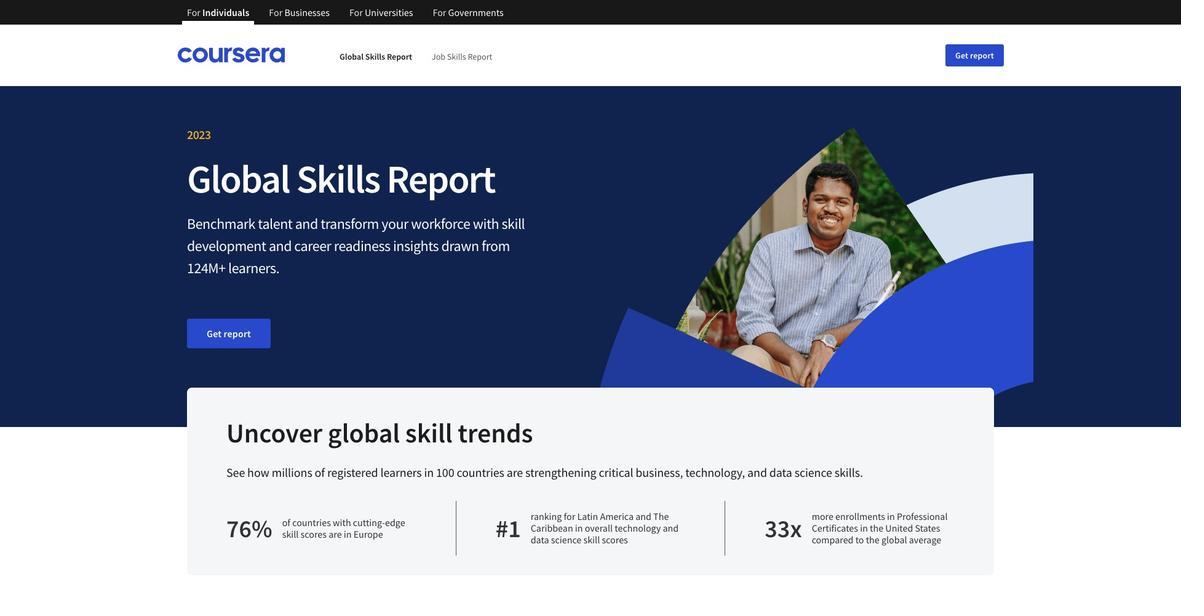 Task type: locate. For each thing, give the bounding box(es) containing it.
job skills report link
[[432, 51, 493, 62]]

0 vertical spatial with
[[473, 214, 499, 233]]

of countries with cutting-edge skill scores are in europe
[[282, 516, 405, 540]]

1 vertical spatial global
[[882, 534, 908, 546]]

scores left the europe
[[301, 528, 327, 540]]

latin
[[578, 510, 598, 523]]

united
[[886, 522, 914, 534]]

scores inside ranking for latin america and the caribbean in overall technology and data science skill scores
[[602, 534, 628, 546]]

get report link
[[187, 319, 271, 348]]

with
[[473, 214, 499, 233], [333, 516, 351, 528]]

skill up from
[[502, 214, 525, 233]]

for
[[187, 6, 201, 18], [269, 6, 283, 18], [350, 6, 363, 18], [433, 6, 447, 18]]

global
[[328, 416, 400, 450], [882, 534, 908, 546]]

global skills report down for universities
[[340, 51, 412, 62]]

for left governments
[[433, 6, 447, 18]]

science
[[795, 465, 833, 480], [551, 534, 582, 546]]

transform
[[321, 214, 379, 233]]

professional
[[897, 510, 948, 523]]

the
[[654, 510, 669, 523]]

0 vertical spatial get report
[[956, 50, 995, 61]]

technology
[[615, 522, 661, 534]]

1 for from the left
[[187, 6, 201, 18]]

0 horizontal spatial data
[[531, 534, 549, 546]]

0 horizontal spatial report
[[224, 327, 251, 340]]

for left the universities
[[350, 6, 363, 18]]

0 horizontal spatial get report
[[207, 327, 251, 340]]

1 vertical spatial data
[[531, 534, 549, 546]]

report right job
[[468, 51, 493, 62]]

0 vertical spatial science
[[795, 465, 833, 480]]

with left cutting-
[[333, 516, 351, 528]]

0 horizontal spatial science
[[551, 534, 582, 546]]

global up the registered
[[328, 416, 400, 450]]

are
[[507, 465, 523, 480], [329, 528, 342, 540]]

data down ranking
[[531, 534, 549, 546]]

coursera logo image
[[177, 47, 286, 63]]

countries inside of countries with cutting-edge skill scores are in europe
[[293, 516, 331, 528]]

1 horizontal spatial get report
[[956, 50, 995, 61]]

#1
[[496, 513, 521, 544]]

and up career at the left
[[295, 214, 318, 233]]

global skills report link
[[340, 51, 412, 62]]

0 vertical spatial data
[[770, 465, 793, 480]]

of right the "76%"
[[282, 516, 291, 528]]

skill
[[502, 214, 525, 233], [406, 416, 453, 450], [282, 528, 299, 540], [584, 534, 600, 546]]

1 horizontal spatial of
[[315, 465, 325, 480]]

1 horizontal spatial report
[[971, 50, 995, 61]]

0 horizontal spatial get
[[207, 327, 222, 340]]

1 vertical spatial with
[[333, 516, 351, 528]]

for businesses
[[269, 6, 330, 18]]

of
[[315, 465, 325, 480], [282, 516, 291, 528]]

ranking
[[531, 510, 562, 523]]

0 vertical spatial report
[[971, 50, 995, 61]]

drawn
[[442, 236, 479, 255]]

get report for get report link
[[207, 327, 251, 340]]

skill inside benchmark talent and transform your workforce with skill development and career readiness insights drawn from 124m+ learners.
[[502, 214, 525, 233]]

governments
[[449, 6, 504, 18]]

get report
[[956, 50, 995, 61], [207, 327, 251, 340]]

get inside get report link
[[207, 327, 222, 340]]

1 horizontal spatial science
[[795, 465, 833, 480]]

for for governments
[[433, 6, 447, 18]]

the
[[870, 522, 884, 534], [867, 534, 880, 546]]

0 vertical spatial get
[[956, 50, 969, 61]]

0 vertical spatial countries
[[457, 465, 505, 480]]

for left individuals
[[187, 6, 201, 18]]

1 vertical spatial science
[[551, 534, 582, 546]]

get report button
[[946, 44, 1005, 66]]

2 for from the left
[[269, 6, 283, 18]]

report up workforce
[[387, 154, 495, 203]]

get report inside 'button'
[[956, 50, 995, 61]]

1 vertical spatial get
[[207, 327, 222, 340]]

compared
[[812, 534, 854, 546]]

0 vertical spatial global
[[328, 416, 400, 450]]

1 horizontal spatial global
[[340, 51, 364, 62]]

countries
[[457, 465, 505, 480], [293, 516, 331, 528]]

countries right 100
[[457, 465, 505, 480]]

1 vertical spatial get report
[[207, 327, 251, 340]]

1 horizontal spatial countries
[[457, 465, 505, 480]]

benchmark
[[187, 214, 255, 233]]

in left 100
[[424, 465, 434, 480]]

for for businesses
[[269, 6, 283, 18]]

technology,
[[686, 465, 746, 480]]

from
[[482, 236, 510, 255]]

ranking for latin america and the caribbean in overall technology and data science skill scores
[[531, 510, 679, 546]]

universities
[[365, 6, 413, 18]]

0 horizontal spatial countries
[[293, 516, 331, 528]]

1 horizontal spatial scores
[[602, 534, 628, 546]]

report
[[387, 51, 412, 62], [468, 51, 493, 62], [387, 154, 495, 203]]

countries down millions
[[293, 516, 331, 528]]

in right "enrollments"
[[888, 510, 896, 523]]

in left overall
[[575, 522, 583, 534]]

and
[[295, 214, 318, 233], [269, 236, 292, 255], [748, 465, 768, 480], [636, 510, 652, 523], [663, 522, 679, 534]]

cutting-
[[353, 516, 385, 528]]

and down talent
[[269, 236, 292, 255]]

for universities
[[350, 6, 413, 18]]

report for get report link
[[224, 327, 251, 340]]

strengthening
[[526, 465, 597, 480]]

1 vertical spatial global
[[187, 154, 290, 203]]

in
[[424, 465, 434, 480], [888, 510, 896, 523], [575, 522, 583, 534], [861, 522, 868, 534], [344, 528, 352, 540]]

your
[[382, 214, 409, 233]]

get
[[956, 50, 969, 61], [207, 327, 222, 340]]

data inside ranking for latin america and the caribbean in overall technology and data science skill scores
[[531, 534, 549, 546]]

0 horizontal spatial of
[[282, 516, 291, 528]]

get inside the get report 'button'
[[956, 50, 969, 61]]

states
[[916, 522, 941, 534]]

1 horizontal spatial get
[[956, 50, 969, 61]]

in inside of countries with cutting-edge skill scores are in europe
[[344, 528, 352, 540]]

science down for at the bottom left of page
[[551, 534, 582, 546]]

with up from
[[473, 214, 499, 233]]

report inside the get report 'button'
[[971, 50, 995, 61]]

millions
[[272, 465, 313, 480]]

1 vertical spatial report
[[224, 327, 251, 340]]

0 horizontal spatial global
[[328, 416, 400, 450]]

4 for from the left
[[433, 6, 447, 18]]

skills down for universities
[[366, 51, 385, 62]]

are down trends
[[507, 465, 523, 480]]

global
[[340, 51, 364, 62], [187, 154, 290, 203]]

global skills report up transform
[[187, 154, 495, 203]]

skills right job
[[447, 51, 466, 62]]

data up 33x
[[770, 465, 793, 480]]

report left job
[[387, 51, 412, 62]]

1 vertical spatial of
[[282, 516, 291, 528]]

0 vertical spatial are
[[507, 465, 523, 480]]

caribbean
[[531, 522, 573, 534]]

global down banner "navigation" on the left top of page
[[340, 51, 364, 62]]

for left businesses
[[269, 6, 283, 18]]

in inside ranking for latin america and the caribbean in overall technology and data science skill scores
[[575, 522, 583, 534]]

get for the get report 'button'
[[956, 50, 969, 61]]

readiness
[[334, 236, 391, 255]]

in left the europe
[[344, 528, 352, 540]]

of right millions
[[315, 465, 325, 480]]

global left the average
[[882, 534, 908, 546]]

1 horizontal spatial global
[[882, 534, 908, 546]]

global inside 'more enrollments in professional certificates in the united states compared to the global average'
[[882, 534, 908, 546]]

3 for from the left
[[350, 6, 363, 18]]

scores down the 'america'
[[602, 534, 628, 546]]

global up benchmark
[[187, 154, 290, 203]]

global skills report
[[340, 51, 412, 62], [187, 154, 495, 203]]

skills
[[366, 51, 385, 62], [447, 51, 466, 62], [296, 154, 380, 203]]

report inside get report link
[[224, 327, 251, 340]]

skill right the "76%"
[[282, 528, 299, 540]]

how
[[248, 465, 270, 480]]

0 horizontal spatial are
[[329, 528, 342, 540]]

enrollments
[[836, 510, 886, 523]]

with inside of countries with cutting-edge skill scores are in europe
[[333, 516, 351, 528]]

0 horizontal spatial scores
[[301, 528, 327, 540]]

see how millions of registered learners in 100 countries are strengthening critical business, technology, and data science skills.
[[227, 465, 864, 480]]

skill down latin
[[584, 534, 600, 546]]

1 vertical spatial countries
[[293, 516, 331, 528]]

report
[[971, 50, 995, 61], [224, 327, 251, 340]]

1 horizontal spatial with
[[473, 214, 499, 233]]

0 horizontal spatial with
[[333, 516, 351, 528]]

science left skills.
[[795, 465, 833, 480]]

certificates
[[812, 522, 859, 534]]

1 horizontal spatial are
[[507, 465, 523, 480]]

are left the europe
[[329, 528, 342, 540]]

report for job skills report link
[[468, 51, 493, 62]]

1 vertical spatial are
[[329, 528, 342, 540]]

data
[[770, 465, 793, 480], [531, 534, 549, 546]]

scores
[[301, 528, 327, 540], [602, 534, 628, 546]]

skills up transform
[[296, 154, 380, 203]]



Task type: vqa. For each thing, say whether or not it's contained in the screenshot.
the right list
no



Task type: describe. For each thing, give the bounding box(es) containing it.
insights
[[393, 236, 439, 255]]

for governments
[[433, 6, 504, 18]]

development
[[187, 236, 266, 255]]

and right technology
[[663, 522, 679, 534]]

of inside of countries with cutting-edge skill scores are in europe
[[282, 516, 291, 528]]

workforce
[[411, 214, 471, 233]]

124m+
[[187, 259, 226, 278]]

see
[[227, 465, 245, 480]]

report for the global skills report link
[[387, 51, 412, 62]]

uncover
[[227, 416, 323, 450]]

and left the
[[636, 510, 652, 523]]

100
[[436, 465, 455, 480]]

uncover global skill trends
[[227, 416, 533, 450]]

job skills report
[[432, 51, 493, 62]]

skill inside of countries with cutting-edge skill scores are in europe
[[282, 528, 299, 540]]

business,
[[636, 465, 683, 480]]

and right 'technology,'
[[748, 465, 768, 480]]

registered
[[327, 465, 378, 480]]

for for universities
[[350, 6, 363, 18]]

career
[[294, 236, 331, 255]]

science inside ranking for latin america and the caribbean in overall technology and data science skill scores
[[551, 534, 582, 546]]

skill up 100
[[406, 416, 453, 450]]

critical
[[599, 465, 634, 480]]

in right certificates
[[861, 522, 868, 534]]

0 vertical spatial of
[[315, 465, 325, 480]]

33x
[[765, 513, 802, 544]]

get report for the get report 'button'
[[956, 50, 995, 61]]

europe
[[354, 528, 383, 540]]

get for get report link
[[207, 327, 222, 340]]

scores inside of countries with cutting-edge skill scores are in europe
[[301, 528, 327, 540]]

for for individuals
[[187, 6, 201, 18]]

for individuals
[[187, 6, 250, 18]]

talent
[[258, 214, 293, 233]]

for
[[564, 510, 576, 523]]

benchmark talent and transform your workforce with skill development and career readiness insights drawn from 124m+ learners.
[[187, 214, 525, 278]]

learners.
[[228, 259, 280, 278]]

more enrollments in professional certificates in the united states compared to the global average
[[812, 510, 948, 546]]

businesses
[[285, 6, 330, 18]]

to
[[856, 534, 865, 546]]

report for the get report 'button'
[[971, 50, 995, 61]]

skills.
[[835, 465, 864, 480]]

2023
[[187, 127, 211, 142]]

edge
[[385, 516, 405, 528]]

america
[[600, 510, 634, 523]]

1 vertical spatial global skills report
[[187, 154, 495, 203]]

with inside benchmark talent and transform your workforce with skill development and career readiness insights drawn from 124m+ learners.
[[473, 214, 499, 233]]

average
[[910, 534, 942, 546]]

skills for the global skills report link
[[366, 51, 385, 62]]

learners
[[381, 465, 422, 480]]

1 horizontal spatial data
[[770, 465, 793, 480]]

are inside of countries with cutting-edge skill scores are in europe
[[329, 528, 342, 540]]

skills for job skills report link
[[447, 51, 466, 62]]

trends
[[458, 416, 533, 450]]

0 vertical spatial global skills report
[[340, 51, 412, 62]]

overall
[[585, 522, 613, 534]]

individuals
[[203, 6, 250, 18]]

banner navigation
[[177, 0, 514, 25]]

76%
[[227, 513, 273, 544]]

more
[[812, 510, 834, 523]]

skill inside ranking for latin america and the caribbean in overall technology and data science skill scores
[[584, 534, 600, 546]]

0 horizontal spatial global
[[187, 154, 290, 203]]

job
[[432, 51, 446, 62]]

0 vertical spatial global
[[340, 51, 364, 62]]



